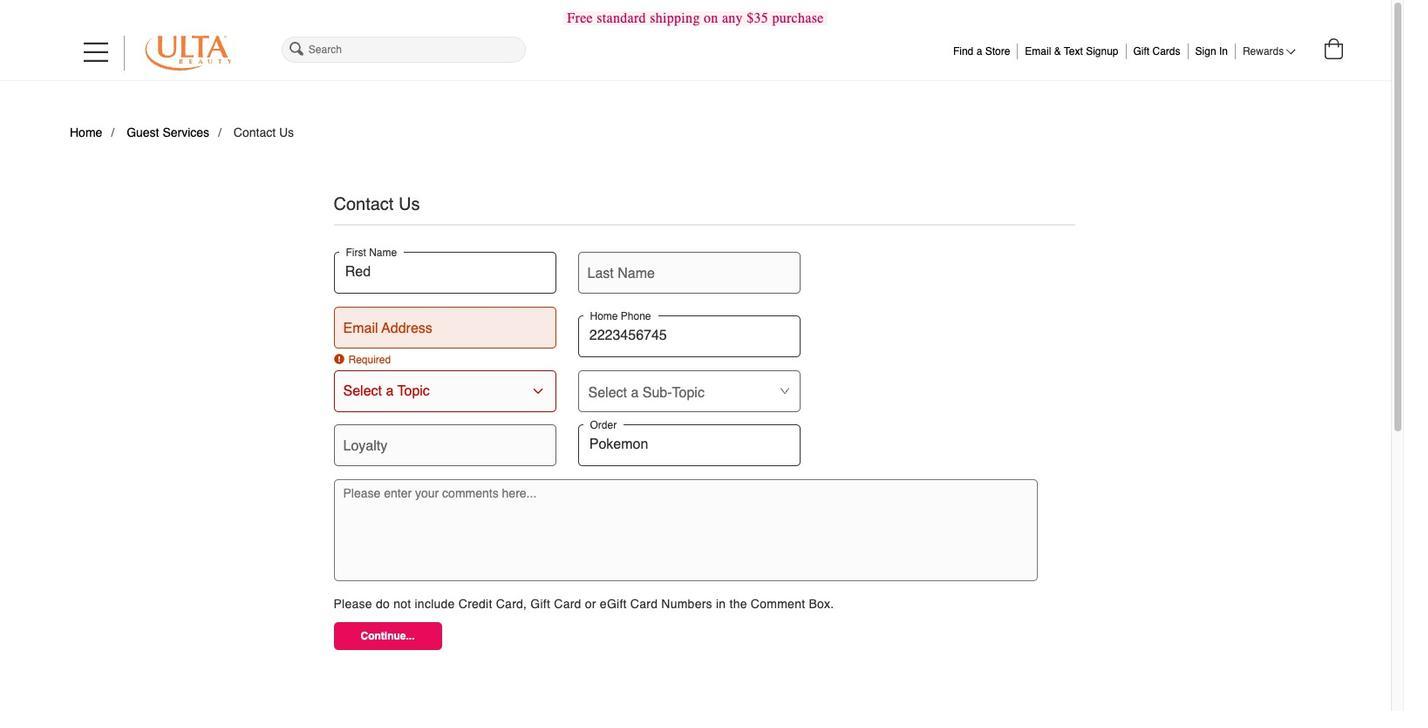 Task type: locate. For each thing, give the bounding box(es) containing it.
0 horizontal spatial card
[[554, 597, 581, 611]]

0 vertical spatial name
[[369, 246, 397, 259]]

contact up first
[[334, 194, 394, 214]]

name right first
[[369, 246, 397, 259]]

a
[[977, 45, 982, 58], [631, 385, 639, 401]]

0 vertical spatial a
[[977, 45, 982, 58]]

include
[[415, 597, 455, 611]]

0 vertical spatial us
[[279, 126, 294, 140]]

name for us
[[369, 246, 397, 259]]

please
[[334, 597, 372, 611]]

home for home phone
[[590, 310, 618, 322]]

Home Phone text field
[[587, 320, 772, 344]]

phone
[[621, 310, 651, 322]]

1 vertical spatial a
[[631, 385, 639, 401]]

Select a Sub-Topic field
[[578, 370, 800, 412]]

name for name
[[618, 266, 655, 281]]

0 horizontal spatial a
[[631, 385, 639, 401]]

contact right services
[[234, 126, 276, 140]]

1 horizontal spatial contact us
[[334, 194, 420, 214]]

Email Address email field
[[343, 311, 545, 335]]

0 vertical spatial email
[[1025, 45, 1051, 58]]

find a store
[[953, 45, 1010, 58]]

1 horizontal spatial email
[[1025, 45, 1051, 58]]

1 horizontal spatial gift
[[1134, 45, 1150, 58]]

1 card from the left
[[554, 597, 581, 611]]

ulta beauty logo image
[[145, 36, 232, 71], [145, 36, 232, 71]]

free standard shipping on any $35 purchase
[[567, 10, 824, 26]]

last name
[[587, 266, 655, 281]]

1 horizontal spatial name
[[618, 266, 655, 281]]

1 vertical spatial gift
[[531, 597, 551, 611]]

rewards
[[1243, 45, 1284, 58]]

0 horizontal spatial name
[[369, 246, 397, 259]]

Order text field
[[587, 429, 772, 453]]

cart - 0 items - shows more content image
[[1325, 38, 1343, 59]]

1 horizontal spatial a
[[977, 45, 982, 58]]

email address
[[343, 321, 432, 336]]

email & text signup
[[1025, 45, 1119, 58]]

guest services
[[127, 126, 209, 140]]

card right egift
[[630, 597, 658, 611]]

card
[[554, 597, 581, 611], [630, 597, 658, 611]]

email for email address
[[343, 321, 378, 336]]

cards
[[1153, 45, 1181, 58]]

$35
[[747, 10, 769, 26]]

0 horizontal spatial us
[[279, 126, 294, 140]]

last
[[587, 266, 614, 281]]

1 vertical spatial contact us
[[334, 194, 420, 214]]

1 vertical spatial us
[[399, 194, 420, 214]]

sub-
[[643, 385, 672, 401]]

email left &
[[1025, 45, 1051, 58]]

0 horizontal spatial email
[[343, 321, 378, 336]]

not
[[394, 597, 411, 611]]

find a store link
[[953, 41, 1010, 58]]

contact us up first name
[[334, 194, 420, 214]]

any
[[722, 10, 743, 26]]

1 horizontal spatial us
[[399, 194, 420, 214]]

1 horizontal spatial home
[[590, 310, 618, 322]]

card left or
[[554, 597, 581, 611]]

home
[[70, 126, 102, 140], [590, 310, 618, 322]]

Search search field
[[282, 37, 526, 63]]

name right last
[[618, 266, 655, 281]]

standard
[[597, 10, 646, 26]]

rewards button
[[1243, 44, 1296, 59]]

first name
[[346, 246, 397, 259]]

1 vertical spatial contact
[[334, 194, 394, 214]]

None field
[[279, 34, 528, 65]]

0 horizontal spatial contact
[[234, 126, 276, 140]]

1 vertical spatial email
[[343, 321, 378, 336]]

0 horizontal spatial contact us
[[234, 126, 294, 140]]

contact
[[234, 126, 276, 140], [334, 194, 394, 214]]

gift cards
[[1134, 45, 1181, 58]]

us
[[279, 126, 294, 140], [399, 194, 420, 214]]

a right find
[[977, 45, 982, 58]]

contact us
[[234, 126, 294, 140], [334, 194, 420, 214]]

contact us right services
[[234, 126, 294, 140]]

services
[[163, 126, 209, 140]]

store
[[985, 45, 1010, 58]]

shipping
[[650, 10, 700, 26]]

email
[[1025, 45, 1051, 58], [343, 321, 378, 336]]

the
[[730, 597, 747, 611]]

find
[[953, 45, 974, 58]]

or
[[585, 597, 596, 611]]

1 horizontal spatial card
[[630, 597, 658, 611]]

email for email & text signup
[[1025, 45, 1051, 58]]

home link
[[70, 126, 102, 140]]

a for sub-
[[631, 385, 639, 401]]

in
[[716, 597, 726, 611]]

sign
[[1195, 45, 1216, 58]]

0 vertical spatial contact us
[[234, 126, 294, 140]]

email up required
[[343, 321, 378, 336]]

first
[[346, 246, 366, 259]]

email & text signup link
[[1025, 41, 1119, 58]]

1 vertical spatial name
[[618, 266, 655, 281]]

0 horizontal spatial gift
[[531, 597, 551, 611]]

home left the phone
[[590, 310, 618, 322]]

purchase
[[772, 10, 824, 26]]

0 horizontal spatial home
[[70, 126, 102, 140]]

a left sub-
[[631, 385, 639, 401]]

signup
[[1086, 45, 1119, 58]]

None search field
[[279, 34, 528, 65]]

gift left cards
[[1134, 45, 1150, 58]]

home left guest
[[70, 126, 102, 140]]

gift
[[1134, 45, 1150, 58], [531, 597, 551, 611]]

comment
[[751, 597, 805, 611]]

in
[[1219, 45, 1228, 58]]

card,
[[496, 597, 527, 611]]

a inside field
[[631, 385, 639, 401]]

a for store
[[977, 45, 982, 58]]

0 vertical spatial home
[[70, 126, 102, 140]]

name
[[369, 246, 397, 259], [618, 266, 655, 281]]

continue... button
[[334, 622, 442, 650]]

gift right card,
[[531, 597, 551, 611]]

1 vertical spatial home
[[590, 310, 618, 322]]

0 vertical spatial gift
[[1134, 45, 1150, 58]]



Task type: vqa. For each thing, say whether or not it's contained in the screenshot.
bottommost contact us
yes



Task type: describe. For each thing, give the bounding box(es) containing it.
numbers
[[661, 597, 713, 611]]

gift cards link
[[1134, 41, 1181, 58]]

free
[[567, 10, 593, 26]]

box.
[[809, 597, 834, 611]]

&
[[1054, 45, 1061, 58]]

sign in
[[1195, 45, 1228, 58]]

select a sub-topic
[[588, 385, 705, 401]]

icon: down element
[[779, 386, 790, 398]]

icon: down image
[[779, 386, 790, 396]]

please do not include credit card, gift card or egift card numbers in the comment box.
[[334, 597, 834, 611]]

loyalty
[[343, 438, 387, 454]]

text
[[1064, 45, 1083, 58]]

0 vertical spatial contact
[[234, 126, 276, 140]]

2 card from the left
[[630, 597, 658, 611]]

exclamation circle image
[[334, 354, 344, 365]]

continue...
[[361, 630, 415, 642]]

free standard shipping on any $35 purchase link
[[564, 10, 827, 26]]

do
[[376, 597, 390, 611]]

order
[[590, 419, 617, 431]]

Please enter your comments here... text field
[[334, 479, 1038, 581]]

1 horizontal spatial contact
[[334, 194, 394, 214]]

select
[[588, 385, 627, 401]]

egift
[[600, 597, 627, 611]]

sign in link
[[1195, 41, 1228, 58]]

First Name text field
[[343, 256, 527, 280]]

topic
[[672, 385, 705, 401]]

on
[[704, 10, 718, 26]]

required
[[348, 354, 391, 366]]

home phone
[[590, 310, 651, 322]]

Loyalty text field
[[343, 429, 545, 453]]

Last Name text field
[[587, 256, 789, 280]]

credit
[[459, 597, 492, 611]]

address
[[382, 321, 432, 336]]

home for home
[[70, 126, 102, 140]]

guest services link
[[127, 126, 209, 140]]

guest
[[127, 126, 159, 140]]

chevron down image
[[1287, 46, 1296, 56]]



